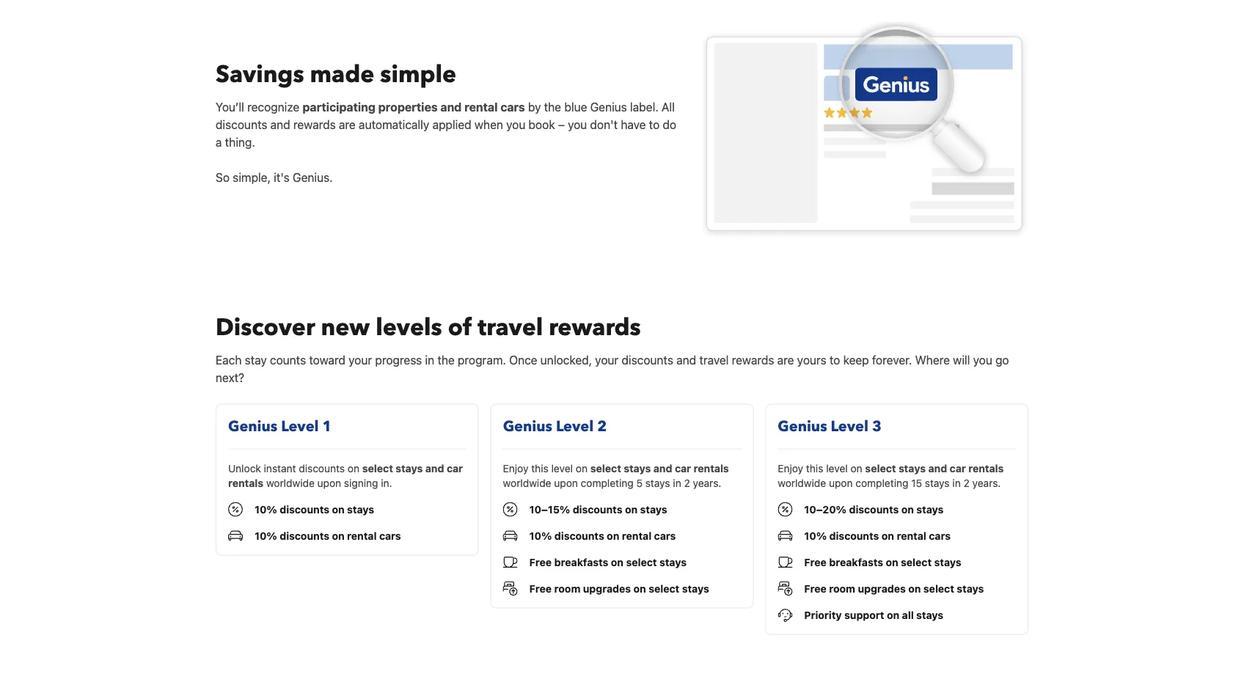 Task type: vqa. For each thing, say whether or not it's contained in the screenshot.
'in.'
yes



Task type: describe. For each thing, give the bounding box(es) containing it.
and inside select stays and car rentals
[[425, 462, 444, 474]]

where
[[915, 353, 950, 367]]

levels
[[376, 311, 442, 343]]

10–15% discounts on stays
[[529, 503, 667, 515]]

instant
[[264, 462, 296, 474]]

unlock instant discounts on
[[228, 462, 362, 474]]

rental for genius level 1
[[347, 530, 377, 542]]

you'll
[[216, 100, 244, 114]]

of
[[448, 311, 472, 343]]

rentals for genius level 2
[[694, 462, 729, 474]]

next?
[[216, 370, 244, 384]]

automatically
[[359, 118, 429, 132]]

stays inside select stays and car rentals
[[396, 462, 423, 474]]

genius level 3
[[778, 416, 882, 436]]

unlock
[[228, 462, 261, 474]]

keep
[[843, 353, 869, 367]]

genius level 2
[[503, 416, 607, 436]]

rental up when
[[465, 100, 498, 114]]

10% discounts on stays
[[255, 503, 374, 515]]

cars for genius level 1
[[379, 530, 401, 542]]

to inside by the blue genius label. all discounts and rewards are automatically applied when you book – you don't have to do a thing.
[[649, 118, 660, 132]]

each
[[216, 353, 242, 367]]

support
[[844, 609, 884, 621]]

cars for genius level 2
[[654, 530, 676, 542]]

savings made simple image
[[700, 22, 1029, 239]]

room for 2
[[554, 582, 581, 594]]

0 horizontal spatial you
[[506, 118, 525, 132]]

10–20% discounts on stays
[[804, 503, 944, 515]]

1 horizontal spatial you
[[568, 118, 587, 132]]

room for 3
[[829, 582, 855, 594]]

–
[[558, 118, 565, 132]]

unlocked,
[[540, 353, 592, 367]]

stay
[[245, 353, 267, 367]]

enjoy for genius level 2
[[503, 462, 529, 474]]

years. for 2
[[693, 477, 721, 489]]

car inside select stays and car rentals
[[447, 462, 463, 474]]

cars for genius level 3
[[929, 530, 951, 542]]

discover new levels of travel rewards
[[216, 311, 641, 343]]

new
[[321, 311, 370, 343]]

forever.
[[872, 353, 912, 367]]

toward
[[309, 353, 346, 367]]

in inside 'each stay counts toward your progress in the program. once unlocked, your discounts and travel rewards are yours to keep forever. where will you go next?'
[[425, 353, 434, 367]]

and inside 'each stay counts toward your progress in the program. once unlocked, your discounts and travel rewards are yours to keep forever. where will you go next?'
[[676, 353, 696, 367]]

counts
[[270, 353, 306, 367]]

level for 1
[[281, 416, 319, 436]]

go
[[996, 353, 1009, 367]]

1 upon from the left
[[317, 477, 341, 489]]

you inside 'each stay counts toward your progress in the program. once unlocked, your discounts and travel rewards are yours to keep forever. where will you go next?'
[[973, 353, 992, 367]]

enjoy this level on select stays and car rentals worldwide upon completing 15 stays in 2 years.
[[778, 462, 1004, 489]]

10% for genius level 3
[[804, 530, 827, 542]]

this for genius level 3
[[806, 462, 823, 474]]

this for genius level 2
[[531, 462, 549, 474]]

discounts inside by the blue genius label. all discounts and rewards are automatically applied when you book – you don't have to do a thing.
[[216, 118, 267, 132]]

progress
[[375, 353, 422, 367]]

free room upgrades on select stays for 3
[[804, 582, 984, 594]]

10% for genius level 2
[[529, 530, 552, 542]]

when
[[475, 118, 503, 132]]

in for genius level 3
[[953, 477, 961, 489]]

rentals inside select stays and car rentals
[[228, 477, 263, 489]]

and inside by the blue genius label. all discounts and rewards are automatically applied when you book – you don't have to do a thing.
[[270, 118, 290, 132]]

10% down instant
[[255, 503, 277, 515]]

genius for genius level 2
[[503, 416, 552, 436]]

1 worldwide from the left
[[266, 477, 315, 489]]

priority support on all stays
[[804, 609, 944, 621]]

don't
[[590, 118, 618, 132]]

worldwide for genius level 3
[[778, 477, 826, 489]]

once
[[509, 353, 537, 367]]

worldwide upon signing in.
[[263, 477, 392, 489]]

by
[[528, 100, 541, 114]]

level for 2
[[551, 462, 573, 474]]

1
[[322, 416, 332, 436]]

rewards inside by the blue genius label. all discounts and rewards are automatically applied when you book – you don't have to do a thing.
[[293, 118, 336, 132]]

0 horizontal spatial 2
[[597, 416, 607, 436]]

completing for genius level 2
[[581, 477, 634, 489]]

10–20%
[[804, 503, 847, 515]]

years. for 3
[[972, 477, 1001, 489]]

travel inside 'each stay counts toward your progress in the program. once unlocked, your discounts and travel rewards are yours to keep forever. where will you go next?'
[[699, 353, 729, 367]]

select inside select stays and car rentals
[[362, 462, 393, 474]]

a
[[216, 135, 222, 149]]

have
[[621, 118, 646, 132]]

simple,
[[233, 170, 271, 184]]

rental for genius level 2
[[622, 530, 652, 542]]

enjoy this level on select stays and car rentals worldwide upon completing 5 stays in 2 years.
[[503, 462, 729, 489]]

you'll recognize participating properties and rental cars
[[216, 100, 525, 114]]

blue
[[564, 100, 587, 114]]

10% discounts on rental cars for genius level 1
[[255, 530, 401, 542]]

discover
[[216, 311, 315, 343]]

all
[[662, 100, 675, 114]]

select inside "enjoy this level on select stays and car rentals worldwide upon completing 5 stays in 2 years."
[[590, 462, 621, 474]]

upon for genius level 3
[[829, 477, 853, 489]]

0 vertical spatial travel
[[478, 311, 543, 343]]

yours
[[797, 353, 827, 367]]



Task type: locate. For each thing, give the bounding box(es) containing it.
years. right 15 on the right bottom
[[972, 477, 1001, 489]]

genius for genius level 1
[[228, 416, 278, 436]]

3
[[872, 416, 882, 436]]

the right by
[[544, 100, 561, 114]]

0 horizontal spatial enjoy
[[503, 462, 529, 474]]

in right 15 on the right bottom
[[953, 477, 961, 489]]

upon inside enjoy this level on select stays and car rentals worldwide upon completing 15 stays in 2 years.
[[829, 477, 853, 489]]

rental
[[465, 100, 498, 114], [347, 530, 377, 542], [622, 530, 652, 542], [897, 530, 926, 542]]

10% discounts on rental cars down 10–20% discounts on stays
[[804, 530, 951, 542]]

2
[[597, 416, 607, 436], [684, 477, 690, 489], [964, 477, 970, 489]]

1 free breakfasts on select stays from the left
[[529, 556, 687, 568]]

genius.
[[293, 170, 333, 184]]

you
[[506, 118, 525, 132], [568, 118, 587, 132], [973, 353, 992, 367]]

10% for genius level 1
[[255, 530, 277, 542]]

program.
[[458, 353, 506, 367]]

2 for genius level 2
[[684, 477, 690, 489]]

2 right 5
[[684, 477, 690, 489]]

rewards left yours on the right of the page
[[732, 353, 774, 367]]

1 horizontal spatial breakfasts
[[829, 556, 883, 568]]

worldwide up 10–20%
[[778, 477, 826, 489]]

2 free breakfasts on select stays from the left
[[804, 556, 962, 568]]

cars down 10–20% discounts on stays
[[929, 530, 951, 542]]

the inside 'each stay counts toward your progress in the program. once unlocked, your discounts and travel rewards are yours to keep forever. where will you go next?'
[[437, 353, 455, 367]]

0 vertical spatial rewards
[[293, 118, 336, 132]]

1 vertical spatial travel
[[699, 353, 729, 367]]

2 upgrades from the left
[[858, 582, 906, 594]]

select inside enjoy this level on select stays and car rentals worldwide upon completing 15 stays in 2 years.
[[865, 462, 896, 474]]

2 horizontal spatial rentals
[[969, 462, 1004, 474]]

label.
[[630, 100, 659, 114]]

1 car from the left
[[447, 462, 463, 474]]

breakfasts down 10–15% discounts on stays
[[554, 556, 608, 568]]

free room upgrades on select stays
[[529, 582, 709, 594], [804, 582, 984, 594]]

2 10% discounts on rental cars from the left
[[529, 530, 676, 542]]

2 vertical spatial rewards
[[732, 353, 774, 367]]

10%
[[255, 503, 277, 515], [255, 530, 277, 542], [529, 530, 552, 542], [804, 530, 827, 542]]

priority
[[804, 609, 842, 621]]

1 breakfasts from the left
[[554, 556, 608, 568]]

stays
[[396, 462, 423, 474], [624, 462, 651, 474], [899, 462, 926, 474], [645, 477, 670, 489], [925, 477, 950, 489], [347, 503, 374, 515], [640, 503, 667, 515], [917, 503, 944, 515], [660, 556, 687, 568], [934, 556, 962, 568], [682, 582, 709, 594], [957, 582, 984, 594], [916, 609, 944, 621]]

each stay counts toward your progress in the program. once unlocked, your discounts and travel rewards are yours to keep forever. where will you go next?
[[216, 353, 1009, 384]]

cars down "in."
[[379, 530, 401, 542]]

upgrades for 3
[[858, 582, 906, 594]]

0 horizontal spatial car
[[447, 462, 463, 474]]

3 level from the left
[[831, 416, 869, 436]]

upon for genius level 2
[[554, 477, 578, 489]]

1 upgrades from the left
[[583, 582, 631, 594]]

10% down 10–15%
[[529, 530, 552, 542]]

genius for genius level 3
[[778, 416, 827, 436]]

worldwide
[[266, 477, 315, 489], [503, 477, 551, 489], [778, 477, 826, 489]]

level inside "enjoy this level on select stays and car rentals worldwide upon completing 5 stays in 2 years."
[[551, 462, 573, 474]]

1 your from the left
[[349, 353, 372, 367]]

1 horizontal spatial are
[[777, 353, 794, 367]]

to left keep
[[830, 353, 840, 367]]

enjoy
[[503, 462, 529, 474], [778, 462, 803, 474]]

in inside enjoy this level on select stays and car rentals worldwide upon completing 15 stays in 2 years.
[[953, 477, 961, 489]]

upon up the 10% discounts on stays
[[317, 477, 341, 489]]

free breakfasts on select stays
[[529, 556, 687, 568], [804, 556, 962, 568]]

the down of
[[437, 353, 455, 367]]

1 horizontal spatial to
[[830, 353, 840, 367]]

breakfasts
[[554, 556, 608, 568], [829, 556, 883, 568]]

savings made simple
[[216, 59, 456, 91]]

years. inside "enjoy this level on select stays and car rentals worldwide upon completing 5 stays in 2 years."
[[693, 477, 721, 489]]

car
[[447, 462, 463, 474], [675, 462, 691, 474], [950, 462, 966, 474]]

2 horizontal spatial you
[[973, 353, 992, 367]]

0 horizontal spatial level
[[551, 462, 573, 474]]

free breakfasts on select stays down 10–20% discounts on stays
[[804, 556, 962, 568]]

completing up 10–15% discounts on stays
[[581, 477, 634, 489]]

0 horizontal spatial room
[[554, 582, 581, 594]]

2 years. from the left
[[972, 477, 1001, 489]]

level left 3
[[831, 416, 869, 436]]

1 horizontal spatial level
[[556, 416, 594, 436]]

1 horizontal spatial free breakfasts on select stays
[[804, 556, 962, 568]]

will
[[953, 353, 970, 367]]

and
[[440, 100, 462, 114], [270, 118, 290, 132], [676, 353, 696, 367], [425, 462, 444, 474], [654, 462, 672, 474], [928, 462, 947, 474]]

worldwide down unlock instant discounts on
[[266, 477, 315, 489]]

in right 'progress'
[[425, 353, 434, 367]]

2 level from the left
[[556, 416, 594, 436]]

upgrades
[[583, 582, 631, 594], [858, 582, 906, 594]]

10% down the 10% discounts on stays
[[255, 530, 277, 542]]

upon up 10–20%
[[829, 477, 853, 489]]

0 horizontal spatial the
[[437, 353, 455, 367]]

select stays and car rentals
[[228, 462, 463, 489]]

upon up 10–15%
[[554, 477, 578, 489]]

worldwide for genius level 2
[[503, 477, 551, 489]]

thing.
[[225, 135, 255, 149]]

genius inside by the blue genius label. all discounts and rewards are automatically applied when you book – you don't have to do a thing.
[[590, 100, 627, 114]]

10% discounts on rental cars
[[255, 530, 401, 542], [529, 530, 676, 542], [804, 530, 951, 542]]

your right unlocked,
[[595, 353, 619, 367]]

10–15%
[[529, 503, 570, 515]]

2 horizontal spatial level
[[831, 416, 869, 436]]

0 horizontal spatial level
[[281, 416, 319, 436]]

2 horizontal spatial 2
[[964, 477, 970, 489]]

genius down yours on the right of the page
[[778, 416, 827, 436]]

in.
[[381, 477, 392, 489]]

rewards up unlocked,
[[549, 311, 641, 343]]

so simple, it's genius.
[[216, 170, 333, 184]]

free breakfasts on select stays for genius level 3
[[804, 556, 962, 568]]

are inside by the blue genius label. all discounts and rewards are automatically applied when you book – you don't have to do a thing.
[[339, 118, 356, 132]]

genius level 1
[[228, 416, 332, 436]]

1 horizontal spatial free room upgrades on select stays
[[804, 582, 984, 594]]

1 horizontal spatial in
[[673, 477, 681, 489]]

applied
[[432, 118, 471, 132]]

are down participating at the top left of page
[[339, 118, 356, 132]]

made
[[310, 59, 374, 91]]

1 horizontal spatial room
[[829, 582, 855, 594]]

breakfasts for 2
[[554, 556, 608, 568]]

2 right 15 on the right bottom
[[964, 477, 970, 489]]

2 for genius level 3
[[964, 477, 970, 489]]

this up 10–15%
[[531, 462, 549, 474]]

upgrades for 2
[[583, 582, 631, 594]]

cars
[[501, 100, 525, 114], [379, 530, 401, 542], [654, 530, 676, 542], [929, 530, 951, 542]]

level down genius level 2
[[551, 462, 573, 474]]

free
[[529, 556, 552, 568], [804, 556, 827, 568], [529, 582, 552, 594], [804, 582, 827, 594]]

free breakfasts on select stays down 10–15% discounts on stays
[[529, 556, 687, 568]]

room
[[554, 582, 581, 594], [829, 582, 855, 594]]

2 horizontal spatial worldwide
[[778, 477, 826, 489]]

worldwide inside enjoy this level on select stays and car rentals worldwide upon completing 15 stays in 2 years.
[[778, 477, 826, 489]]

2 completing from the left
[[856, 477, 909, 489]]

and inside "enjoy this level on select stays and car rentals worldwide upon completing 5 stays in 2 years."
[[654, 462, 672, 474]]

3 10% discounts on rental cars from the left
[[804, 530, 951, 542]]

enjoy inside "enjoy this level on select stays and car rentals worldwide upon completing 5 stays in 2 years."
[[503, 462, 529, 474]]

10% discounts on rental cars for genius level 3
[[804, 530, 951, 542]]

on inside "enjoy this level on select stays and car rentals worldwide upon completing 5 stays in 2 years."
[[576, 462, 588, 474]]

rentals for genius level 3
[[969, 462, 1004, 474]]

0 horizontal spatial travel
[[478, 311, 543, 343]]

1 vertical spatial rewards
[[549, 311, 641, 343]]

1 vertical spatial are
[[777, 353, 794, 367]]

are inside 'each stay counts toward your progress in the program. once unlocked, your discounts and travel rewards are yours to keep forever. where will you go next?'
[[777, 353, 794, 367]]

all
[[902, 609, 914, 621]]

0 horizontal spatial free breakfasts on select stays
[[529, 556, 687, 568]]

1 years. from the left
[[693, 477, 721, 489]]

completing inside "enjoy this level on select stays and car rentals worldwide upon completing 5 stays in 2 years."
[[581, 477, 634, 489]]

level left 1
[[281, 416, 319, 436]]

this inside "enjoy this level on select stays and car rentals worldwide upon completing 5 stays in 2 years."
[[531, 462, 549, 474]]

in
[[425, 353, 434, 367], [673, 477, 681, 489], [953, 477, 961, 489]]

10% discounts on rental cars down the 10% discounts on stays
[[255, 530, 401, 542]]

rental down 10–20% discounts on stays
[[897, 530, 926, 542]]

1 horizontal spatial your
[[595, 353, 619, 367]]

to
[[649, 118, 660, 132], [830, 353, 840, 367]]

1 completing from the left
[[581, 477, 634, 489]]

2 room from the left
[[829, 582, 855, 594]]

genius up unlock
[[228, 416, 278, 436]]

rentals
[[694, 462, 729, 474], [969, 462, 1004, 474], [228, 477, 263, 489]]

rewards down participating at the top left of page
[[293, 118, 336, 132]]

genius up don't
[[590, 100, 627, 114]]

0 horizontal spatial to
[[649, 118, 660, 132]]

do
[[663, 118, 676, 132]]

0 horizontal spatial completing
[[581, 477, 634, 489]]

0 horizontal spatial this
[[531, 462, 549, 474]]

1 level from the left
[[551, 462, 573, 474]]

properties
[[378, 100, 438, 114]]

1 horizontal spatial enjoy
[[778, 462, 803, 474]]

2 horizontal spatial in
[[953, 477, 961, 489]]

rentals inside enjoy this level on select stays and car rentals worldwide upon completing 15 stays in 2 years.
[[969, 462, 1004, 474]]

so
[[216, 170, 230, 184]]

your right toward
[[349, 353, 372, 367]]

free room upgrades on select stays for 2
[[529, 582, 709, 594]]

breakfasts up support
[[829, 556, 883, 568]]

1 level from the left
[[281, 416, 319, 436]]

it's
[[274, 170, 290, 184]]

2 inside "enjoy this level on select stays and car rentals worldwide upon completing 5 stays in 2 years."
[[684, 477, 690, 489]]

this
[[531, 462, 549, 474], [806, 462, 823, 474]]

0 horizontal spatial years.
[[693, 477, 721, 489]]

1 horizontal spatial worldwide
[[503, 477, 551, 489]]

rentals inside "enjoy this level on select stays and car rentals worldwide upon completing 5 stays in 2 years."
[[694, 462, 729, 474]]

2 level from the left
[[826, 462, 848, 474]]

0 vertical spatial the
[[544, 100, 561, 114]]

0 horizontal spatial rewards
[[293, 118, 336, 132]]

2 breakfasts from the left
[[829, 556, 883, 568]]

cars left by
[[501, 100, 525, 114]]

completing inside enjoy this level on select stays and car rentals worldwide upon completing 15 stays in 2 years.
[[856, 477, 909, 489]]

0 horizontal spatial rentals
[[228, 477, 263, 489]]

in right 5
[[673, 477, 681, 489]]

rental down 10–15% discounts on stays
[[622, 530, 652, 542]]

in inside "enjoy this level on select stays and car rentals worldwide upon completing 5 stays in 2 years."
[[673, 477, 681, 489]]

completing up 10–20% discounts on stays
[[856, 477, 909, 489]]

1 vertical spatial the
[[437, 353, 455, 367]]

breakfasts for 3
[[829, 556, 883, 568]]

recognize
[[247, 100, 300, 114]]

years. inside enjoy this level on select stays and car rentals worldwide upon completing 15 stays in 2 years.
[[972, 477, 1001, 489]]

2 free room upgrades on select stays from the left
[[804, 582, 984, 594]]

car for genius level 2
[[675, 462, 691, 474]]

3 upon from the left
[[829, 477, 853, 489]]

1 horizontal spatial 10% discounts on rental cars
[[529, 530, 676, 542]]

1 vertical spatial to
[[830, 353, 840, 367]]

1 horizontal spatial completing
[[856, 477, 909, 489]]

the inside by the blue genius label. all discounts and rewards are automatically applied when you book – you don't have to do a thing.
[[544, 100, 561, 114]]

the
[[544, 100, 561, 114], [437, 353, 455, 367]]

worldwide up 10–15%
[[503, 477, 551, 489]]

level for 3
[[831, 416, 869, 436]]

rewards inside 'each stay counts toward your progress in the program. once unlocked, your discounts and travel rewards are yours to keep forever. where will you go next?'
[[732, 353, 774, 367]]

car for genius level 3
[[950, 462, 966, 474]]

select
[[362, 462, 393, 474], [590, 462, 621, 474], [865, 462, 896, 474], [626, 556, 657, 568], [901, 556, 932, 568], [649, 582, 680, 594], [924, 582, 954, 594]]

0 horizontal spatial upon
[[317, 477, 341, 489]]

on inside enjoy this level on select stays and car rentals worldwide upon completing 15 stays in 2 years.
[[851, 462, 862, 474]]

you left the go
[[973, 353, 992, 367]]

10% discounts on rental cars down 10–15% discounts on stays
[[529, 530, 676, 542]]

2 horizontal spatial 10% discounts on rental cars
[[804, 530, 951, 542]]

discounts inside 'each stay counts toward your progress in the program. once unlocked, your discounts and travel rewards are yours to keep forever. where will you go next?'
[[622, 353, 673, 367]]

2 enjoy from the left
[[778, 462, 803, 474]]

this inside enjoy this level on select stays and car rentals worldwide upon completing 15 stays in 2 years.
[[806, 462, 823, 474]]

simple
[[380, 59, 456, 91]]

1 horizontal spatial upgrades
[[858, 582, 906, 594]]

in for genius level 2
[[673, 477, 681, 489]]

worldwide inside "enjoy this level on select stays and car rentals worldwide upon completing 5 stays in 2 years."
[[503, 477, 551, 489]]

10% discounts on rental cars for genius level 2
[[529, 530, 676, 542]]

0 horizontal spatial in
[[425, 353, 434, 367]]

1 horizontal spatial this
[[806, 462, 823, 474]]

are left yours on the right of the page
[[777, 353, 794, 367]]

1 horizontal spatial car
[[675, 462, 691, 474]]

discounts
[[216, 118, 267, 132], [622, 353, 673, 367], [299, 462, 345, 474], [280, 503, 329, 515], [573, 503, 623, 515], [849, 503, 899, 515], [280, 530, 329, 542], [555, 530, 604, 542], [829, 530, 879, 542]]

2 up "enjoy this level on select stays and car rentals worldwide upon completing 5 stays in 2 years."
[[597, 416, 607, 436]]

completing
[[581, 477, 634, 489], [856, 477, 909, 489]]

travel
[[478, 311, 543, 343], [699, 353, 729, 367]]

1 horizontal spatial travel
[[699, 353, 729, 367]]

2 horizontal spatial upon
[[829, 477, 853, 489]]

10% down 10–20%
[[804, 530, 827, 542]]

genius down "once"
[[503, 416, 552, 436]]

to left do
[[649, 118, 660, 132]]

3 car from the left
[[950, 462, 966, 474]]

0 horizontal spatial upgrades
[[583, 582, 631, 594]]

participating
[[303, 100, 376, 114]]

enjoy down genius level 3
[[778, 462, 803, 474]]

2 horizontal spatial rewards
[[732, 353, 774, 367]]

your
[[349, 353, 372, 367], [595, 353, 619, 367]]

0 horizontal spatial breakfasts
[[554, 556, 608, 568]]

enjoy inside enjoy this level on select stays and car rentals worldwide upon completing 15 stays in 2 years.
[[778, 462, 803, 474]]

1 horizontal spatial years.
[[972, 477, 1001, 489]]

1 10% discounts on rental cars from the left
[[255, 530, 401, 542]]

on
[[348, 462, 359, 474], [576, 462, 588, 474], [851, 462, 862, 474], [332, 503, 345, 515], [625, 503, 638, 515], [901, 503, 914, 515], [332, 530, 345, 542], [607, 530, 619, 542], [882, 530, 894, 542], [611, 556, 624, 568], [886, 556, 898, 568], [634, 582, 646, 594], [908, 582, 921, 594], [887, 609, 900, 621]]

signing
[[344, 477, 378, 489]]

level up "enjoy this level on select stays and car rentals worldwide upon completing 5 stays in 2 years."
[[556, 416, 594, 436]]

enjoy for genius level 3
[[778, 462, 803, 474]]

genius
[[590, 100, 627, 114], [228, 416, 278, 436], [503, 416, 552, 436], [778, 416, 827, 436]]

to inside 'each stay counts toward your progress in the program. once unlocked, your discounts and travel rewards are yours to keep forever. where will you go next?'
[[830, 353, 840, 367]]

upon inside "enjoy this level on select stays and car rentals worldwide upon completing 5 stays in 2 years."
[[554, 477, 578, 489]]

rewards
[[293, 118, 336, 132], [549, 311, 641, 343], [732, 353, 774, 367]]

1 free room upgrades on select stays from the left
[[529, 582, 709, 594]]

0 horizontal spatial your
[[349, 353, 372, 367]]

3 worldwide from the left
[[778, 477, 826, 489]]

car inside enjoy this level on select stays and car rentals worldwide upon completing 15 stays in 2 years.
[[950, 462, 966, 474]]

2 this from the left
[[806, 462, 823, 474]]

1 horizontal spatial the
[[544, 100, 561, 114]]

by the blue genius label. all discounts and rewards are automatically applied when you book – you don't have to do a thing.
[[216, 100, 676, 149]]

0 vertical spatial to
[[649, 118, 660, 132]]

level for 2
[[556, 416, 594, 436]]

this up 10–20%
[[806, 462, 823, 474]]

rental down signing
[[347, 530, 377, 542]]

2 horizontal spatial car
[[950, 462, 966, 474]]

0 horizontal spatial worldwide
[[266, 477, 315, 489]]

level for 3
[[826, 462, 848, 474]]

1 horizontal spatial level
[[826, 462, 848, 474]]

1 horizontal spatial rentals
[[694, 462, 729, 474]]

book
[[529, 118, 555, 132]]

years. right 5
[[693, 477, 721, 489]]

2 your from the left
[[595, 353, 619, 367]]

1 enjoy from the left
[[503, 462, 529, 474]]

0 horizontal spatial are
[[339, 118, 356, 132]]

savings
[[216, 59, 304, 91]]

0 horizontal spatial free room upgrades on select stays
[[529, 582, 709, 594]]

15
[[911, 477, 922, 489]]

upon
[[317, 477, 341, 489], [554, 477, 578, 489], [829, 477, 853, 489]]

2 inside enjoy this level on select stays and car rentals worldwide upon completing 15 stays in 2 years.
[[964, 477, 970, 489]]

1 this from the left
[[531, 462, 549, 474]]

0 vertical spatial are
[[339, 118, 356, 132]]

level
[[281, 416, 319, 436], [556, 416, 594, 436], [831, 416, 869, 436]]

rental for genius level 3
[[897, 530, 926, 542]]

2 car from the left
[[675, 462, 691, 474]]

1 horizontal spatial rewards
[[549, 311, 641, 343]]

and inside enjoy this level on select stays and car rentals worldwide upon completing 15 stays in 2 years.
[[928, 462, 947, 474]]

2 worldwide from the left
[[503, 477, 551, 489]]

0 horizontal spatial 10% discounts on rental cars
[[255, 530, 401, 542]]

level inside enjoy this level on select stays and car rentals worldwide upon completing 15 stays in 2 years.
[[826, 462, 848, 474]]

level down genius level 3
[[826, 462, 848, 474]]

free breakfasts on select stays for genius level 2
[[529, 556, 687, 568]]

years.
[[693, 477, 721, 489], [972, 477, 1001, 489]]

level
[[551, 462, 573, 474], [826, 462, 848, 474]]

1 horizontal spatial 2
[[684, 477, 690, 489]]

car inside "enjoy this level on select stays and car rentals worldwide upon completing 5 stays in 2 years."
[[675, 462, 691, 474]]

enjoy down genius level 2
[[503, 462, 529, 474]]

you right –
[[568, 118, 587, 132]]

5
[[636, 477, 643, 489]]

2 upon from the left
[[554, 477, 578, 489]]

cars down 10–15% discounts on stays
[[654, 530, 676, 542]]

1 horizontal spatial upon
[[554, 477, 578, 489]]

1 room from the left
[[554, 582, 581, 594]]

completing for genius level 3
[[856, 477, 909, 489]]

are
[[339, 118, 356, 132], [777, 353, 794, 367]]

you left book
[[506, 118, 525, 132]]



